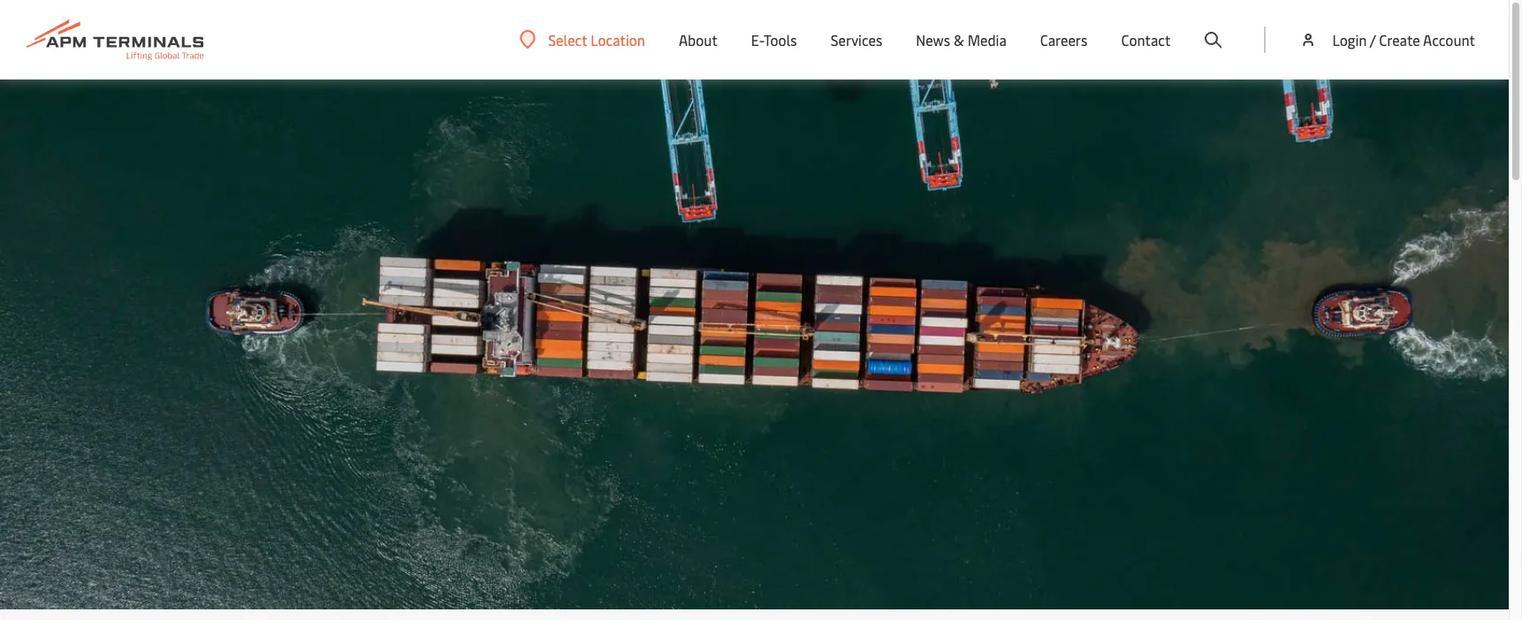 Task type: describe. For each thing, give the bounding box(es) containing it.
contact
[[1122, 30, 1171, 50]]

/
[[1370, 30, 1376, 50]]

news & media button
[[916, 0, 1007, 80]]

media
[[968, 30, 1007, 50]]

about button
[[679, 0, 718, 80]]

login / create account
[[1333, 30, 1476, 50]]

e-tools
[[751, 30, 797, 50]]

keith blog image
[[0, 80, 1509, 610]]

account
[[1424, 30, 1476, 50]]

&
[[954, 30, 964, 50]]

login / create account link
[[1300, 0, 1476, 80]]

create
[[1380, 30, 1421, 50]]



Task type: locate. For each thing, give the bounding box(es) containing it.
location
[[591, 30, 645, 49]]

tools
[[764, 30, 797, 50]]

contact button
[[1122, 0, 1171, 80]]

select location
[[548, 30, 645, 49]]

news
[[916, 30, 951, 50]]

select location button
[[520, 30, 645, 49]]

news & media
[[916, 30, 1007, 50]]

select
[[548, 30, 587, 49]]

careers button
[[1041, 0, 1088, 80]]

services button
[[831, 0, 883, 80]]

careers
[[1041, 30, 1088, 50]]

services
[[831, 30, 883, 50]]

login
[[1333, 30, 1367, 50]]

about
[[679, 30, 718, 50]]

e-
[[751, 30, 764, 50]]

e-tools button
[[751, 0, 797, 80]]



Task type: vqa. For each thing, say whether or not it's contained in the screenshot.
"If
no



